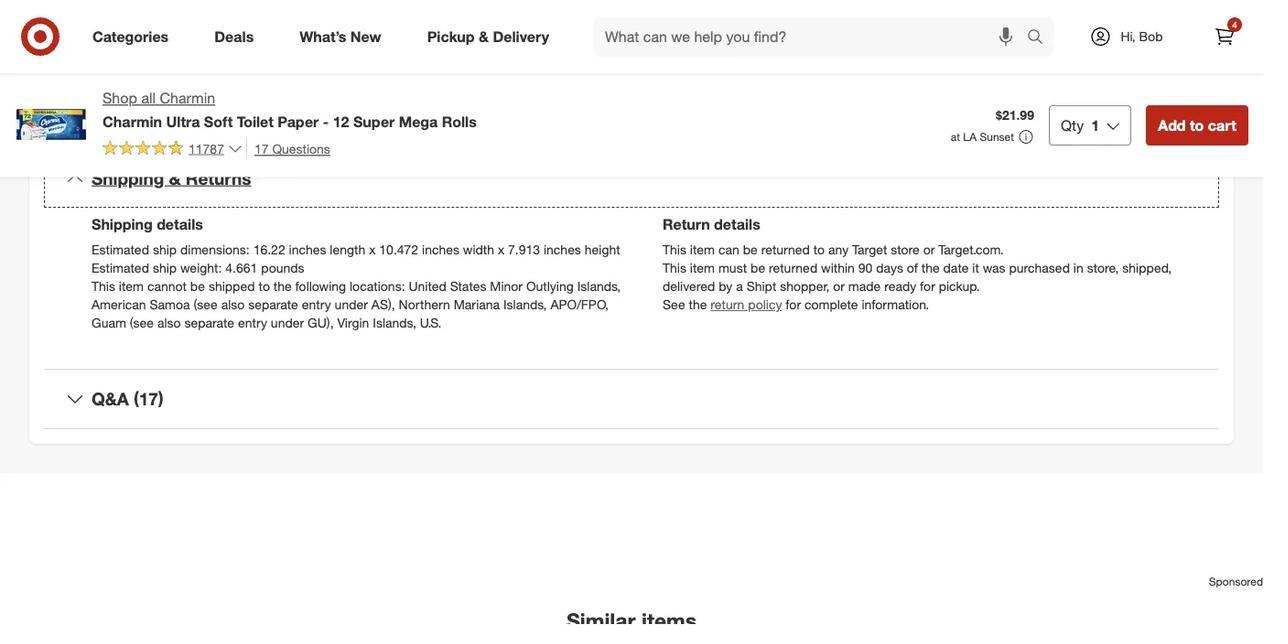 Task type: locate. For each thing, give the bounding box(es) containing it.
shipping & returns button
[[44, 149, 1220, 208]]

entry down this item cannot be shipped to the following locations:
[[238, 315, 267, 331]]

what's new
[[300, 28, 382, 45]]

shipping for shipping & returns
[[92, 168, 164, 189]]

1 vertical spatial (see
[[130, 315, 154, 331]]

(see down american
[[130, 315, 154, 331]]

shipped
[[209, 278, 255, 294]]

details inside return details this item can be returned to any target store or target.com. this item must be returned within 90 days of the date it was purchased in store, shipped, delivered by a shipt shopper, or made ready for pickup. see the return policy for complete information.
[[714, 215, 761, 233]]

the down pounds at left top
[[274, 278, 292, 294]]

0 horizontal spatial to
[[259, 278, 270, 294]]

10.472
[[379, 242, 419, 258]]

1 vertical spatial also
[[157, 315, 181, 331]]

target
[[853, 242, 888, 258]]

0 vertical spatial for
[[920, 278, 936, 294]]

charmin down shop
[[103, 112, 162, 130]]

item up delivered
[[690, 260, 715, 276]]

2 horizontal spatial inches
[[544, 242, 581, 258]]

0 vertical spatial &
[[479, 28, 489, 45]]

1 horizontal spatial under
[[335, 297, 368, 313]]

(17)
[[134, 388, 164, 409]]

shipping inside dropdown button
[[92, 168, 164, 189]]

1 vertical spatial estimated
[[92, 260, 149, 276]]

to right the add
[[1190, 116, 1204, 134]]

2 horizontal spatial the
[[922, 260, 940, 276]]

q&a (17) button
[[44, 370, 1220, 428]]

be right the can
[[743, 242, 758, 258]]

1 details from the left
[[157, 215, 203, 233]]

1 x from the left
[[369, 242, 376, 258]]

1 horizontal spatial x
[[498, 242, 505, 258]]

shipping for shipping details estimated ship dimensions: 16.22 inches length x 10.472 inches width x 7.913 inches height estimated ship weight: 4.661 pounds
[[92, 215, 153, 233]]

2 details from the left
[[714, 215, 761, 233]]

details up the can
[[714, 215, 761, 233]]

1 horizontal spatial also
[[221, 297, 245, 313]]

purchased
[[1009, 260, 1070, 276]]

rolls
[[442, 112, 477, 130]]

0 vertical spatial under
[[335, 297, 368, 313]]

be down the weight:
[[190, 278, 205, 294]]

to down pounds at left top
[[259, 278, 270, 294]]

this up delivered
[[663, 260, 687, 276]]

details up "dimensions:"
[[157, 215, 203, 233]]

0 horizontal spatial islands,
[[373, 315, 416, 331]]

categories
[[92, 28, 169, 45]]

charmin
[[160, 89, 215, 107], [103, 112, 162, 130]]

q&a (17)
[[92, 388, 164, 409]]

& inside dropdown button
[[169, 168, 181, 189]]

0 horizontal spatial inches
[[289, 242, 326, 258]]

separate down the shipped
[[184, 315, 234, 331]]

0 vertical spatial charmin
[[160, 89, 215, 107]]

0 horizontal spatial or
[[833, 278, 845, 294]]

return
[[663, 215, 710, 233]]

1 vertical spatial to
[[814, 242, 825, 258]]

under up virgin
[[335, 297, 368, 313]]

0 horizontal spatial &
[[169, 168, 181, 189]]

the down delivered
[[689, 297, 707, 313]]

islands, up the apo/fpo,
[[577, 278, 621, 294]]

1 horizontal spatial the
[[689, 297, 707, 313]]

islands, down 'as),'
[[373, 315, 416, 331]]

2 vertical spatial be
[[190, 278, 205, 294]]

american
[[92, 297, 146, 313]]

0 vertical spatial entry
[[302, 297, 331, 313]]

what's new link
[[284, 16, 404, 57]]

1 vertical spatial ship
[[153, 260, 177, 276]]

(see
[[194, 297, 218, 313], [130, 315, 154, 331]]

1 horizontal spatial for
[[920, 278, 936, 294]]

4
[[1233, 19, 1238, 30]]

deals
[[214, 28, 254, 45]]

deals link
[[199, 16, 277, 57]]

0 horizontal spatial under
[[271, 315, 304, 331]]

0 horizontal spatial also
[[157, 315, 181, 331]]

shop all charmin charmin ultra soft toilet paper - 12 super mega rolls
[[103, 89, 477, 130]]

2 horizontal spatial to
[[1190, 116, 1204, 134]]

can
[[719, 242, 740, 258]]

12
[[333, 112, 349, 130]]

shipping inside "shipping details estimated ship dimensions: 16.22 inches length x 10.472 inches width x 7.913 inches height estimated ship weight: 4.661 pounds"
[[92, 215, 153, 233]]

gu),
[[308, 315, 334, 331]]

returns
[[186, 168, 251, 189]]

1 horizontal spatial to
[[814, 242, 825, 258]]

to
[[1190, 116, 1204, 134], [814, 242, 825, 258], [259, 278, 270, 294]]

mariana
[[454, 297, 500, 313]]

shipping
[[92, 168, 164, 189], [92, 215, 153, 233]]

shipt
[[747, 278, 777, 294]]

0 vertical spatial shipping
[[92, 168, 164, 189]]

under left gu),
[[271, 315, 304, 331]]

this up american
[[92, 278, 115, 294]]

item up american
[[119, 278, 144, 294]]

details for return details
[[714, 215, 761, 233]]

1 vertical spatial or
[[833, 278, 845, 294]]

& right pickup
[[479, 28, 489, 45]]

1 vertical spatial islands,
[[504, 297, 547, 313]]

separate
[[248, 297, 298, 313], [184, 315, 234, 331]]

0 vertical spatial separate
[[248, 297, 298, 313]]

2 horizontal spatial islands,
[[577, 278, 621, 294]]

2 x from the left
[[498, 242, 505, 258]]

ship
[[153, 242, 177, 258], [153, 260, 177, 276]]

returned
[[762, 242, 810, 258], [769, 260, 818, 276]]

1 horizontal spatial or
[[924, 242, 935, 258]]

0 horizontal spatial separate
[[184, 315, 234, 331]]

& for pickup
[[479, 28, 489, 45]]

0 horizontal spatial entry
[[238, 315, 267, 331]]

to inside add to cart button
[[1190, 116, 1204, 134]]

1 shipping from the top
[[92, 168, 164, 189]]

2 shipping from the top
[[92, 215, 153, 233]]

0 vertical spatial also
[[221, 297, 245, 313]]

shipping details estimated ship dimensions: 16.22 inches length x 10.472 inches width x 7.913 inches height estimated ship weight: 4.661 pounds
[[92, 215, 621, 276]]

weight:
[[180, 260, 222, 276]]

What can we help you find? suggestions appear below search field
[[594, 16, 1032, 57]]

length
[[330, 242, 366, 258]]

& for shipping
[[169, 168, 181, 189]]

1 vertical spatial for
[[786, 297, 801, 313]]

search
[[1019, 29, 1063, 47]]

be up the shipt
[[751, 260, 766, 276]]

1 inches from the left
[[289, 242, 326, 258]]

in
[[1074, 260, 1084, 276]]

1 vertical spatial the
[[274, 278, 292, 294]]

bob
[[1140, 28, 1163, 44]]

2 vertical spatial islands,
[[373, 315, 416, 331]]

for right ready
[[920, 278, 936, 294]]

0 vertical spatial to
[[1190, 116, 1204, 134]]

also down samoa on the left
[[157, 315, 181, 331]]

0 vertical spatial this
[[663, 242, 687, 258]]

this down return
[[663, 242, 687, 258]]

1 horizontal spatial &
[[479, 28, 489, 45]]

x
[[369, 242, 376, 258], [498, 242, 505, 258]]

entry up gu),
[[302, 297, 331, 313]]

1 estimated from the top
[[92, 242, 149, 258]]

0 vertical spatial estimated
[[92, 242, 149, 258]]

shipping down 11787 link
[[92, 168, 164, 189]]

inches
[[289, 242, 326, 258], [422, 242, 460, 258], [544, 242, 581, 258]]

charmin up ultra
[[160, 89, 215, 107]]

x right the width
[[498, 242, 505, 258]]

or down within
[[833, 278, 845, 294]]

1 vertical spatial separate
[[184, 315, 234, 331]]

to left any on the top
[[814, 242, 825, 258]]

or
[[924, 242, 935, 258], [833, 278, 845, 294]]

was
[[983, 260, 1006, 276]]

0 vertical spatial islands,
[[577, 278, 621, 294]]

made
[[849, 278, 881, 294]]

(see down the shipped
[[194, 297, 218, 313]]

0 horizontal spatial x
[[369, 242, 376, 258]]

1 vertical spatial &
[[169, 168, 181, 189]]

details inside "shipping details estimated ship dimensions: 16.22 inches length x 10.472 inches width x 7.913 inches height estimated ship weight: 4.661 pounds"
[[157, 215, 203, 233]]

1 horizontal spatial (see
[[194, 297, 218, 313]]

the
[[922, 260, 940, 276], [274, 278, 292, 294], [689, 297, 707, 313]]

&
[[479, 28, 489, 45], [169, 168, 181, 189]]

sunset
[[980, 130, 1015, 144]]

at
[[951, 130, 961, 144]]

any
[[829, 242, 849, 258]]

1 ship from the top
[[153, 242, 177, 258]]

0 horizontal spatial details
[[157, 215, 203, 233]]

delivery
[[493, 28, 549, 45]]

2 ship from the top
[[153, 260, 177, 276]]

inches up pounds at left top
[[289, 242, 326, 258]]

0 vertical spatial ship
[[153, 242, 177, 258]]

be
[[743, 242, 758, 258], [751, 260, 766, 276], [190, 278, 205, 294]]

pickup & delivery link
[[412, 16, 572, 57]]

shipped,
[[1123, 260, 1172, 276]]

entry
[[302, 297, 331, 313], [238, 315, 267, 331]]

q&a
[[92, 388, 129, 409]]

islands, down minor
[[504, 297, 547, 313]]

1 horizontal spatial details
[[714, 215, 761, 233]]

separate down this item cannot be shipped to the following locations:
[[248, 297, 298, 313]]

mega
[[399, 112, 438, 130]]

0 horizontal spatial for
[[786, 297, 801, 313]]

0 vertical spatial or
[[924, 242, 935, 258]]

& down 11787 link
[[169, 168, 181, 189]]

item left the can
[[690, 242, 715, 258]]

0 vertical spatial (see
[[194, 297, 218, 313]]

dimensions:
[[180, 242, 250, 258]]

1 horizontal spatial separate
[[248, 297, 298, 313]]

the right of at top
[[922, 260, 940, 276]]

1 vertical spatial shipping
[[92, 215, 153, 233]]

add to cart
[[1159, 116, 1237, 134]]

0 vertical spatial the
[[922, 260, 940, 276]]

or right store
[[924, 242, 935, 258]]

3 inches from the left
[[544, 242, 581, 258]]

inches left the width
[[422, 242, 460, 258]]

17 questions link
[[246, 138, 330, 159]]

2 estimated from the top
[[92, 260, 149, 276]]

x right the length
[[369, 242, 376, 258]]

states
[[450, 278, 487, 294]]

inches right 7.913
[[544, 242, 581, 258]]

1 horizontal spatial inches
[[422, 242, 460, 258]]

of
[[907, 260, 918, 276]]

shipping down shipping & returns
[[92, 215, 153, 233]]

following
[[295, 278, 346, 294]]

for down shopper,
[[786, 297, 801, 313]]

ultra
[[166, 112, 200, 130]]

super
[[353, 112, 395, 130]]

4 link
[[1205, 16, 1245, 57]]

1 vertical spatial item
[[690, 260, 715, 276]]

also down the shipped
[[221, 297, 245, 313]]

new
[[351, 28, 382, 45]]

11787 link
[[103, 138, 243, 160]]

shipping & returns
[[92, 168, 251, 189]]



Task type: describe. For each thing, give the bounding box(es) containing it.
categories link
[[77, 16, 192, 57]]

1 vertical spatial returned
[[769, 260, 818, 276]]

1 horizontal spatial islands,
[[504, 297, 547, 313]]

qty 1
[[1061, 116, 1100, 134]]

paper
[[278, 112, 319, 130]]

as),
[[372, 297, 395, 313]]

soft
[[204, 112, 233, 130]]

complete
[[805, 297, 859, 313]]

guam
[[92, 315, 126, 331]]

northern
[[399, 297, 450, 313]]

16.22
[[253, 242, 285, 258]]

17 questions
[[254, 140, 330, 156]]

united
[[409, 278, 447, 294]]

u.s.
[[420, 315, 442, 331]]

minor
[[490, 278, 523, 294]]

apo/fpo,
[[551, 297, 609, 313]]

1 horizontal spatial entry
[[302, 297, 331, 313]]

7.913
[[508, 242, 540, 258]]

0 vertical spatial returned
[[762, 242, 810, 258]]

1 vertical spatial be
[[751, 260, 766, 276]]

1
[[1092, 116, 1100, 134]]

-
[[323, 112, 329, 130]]

outlying
[[526, 278, 574, 294]]

pickup
[[427, 28, 475, 45]]

1 vertical spatial charmin
[[103, 112, 162, 130]]

1 vertical spatial entry
[[238, 315, 267, 331]]

2 vertical spatial item
[[119, 278, 144, 294]]

cart
[[1209, 116, 1237, 134]]

shopper,
[[780, 278, 830, 294]]

$21.99
[[996, 107, 1035, 123]]

toilet
[[237, 112, 274, 130]]

what's
[[300, 28, 347, 45]]

la
[[964, 130, 977, 144]]

delivered
[[663, 278, 716, 294]]

questions
[[272, 140, 330, 156]]

details for shipping details
[[157, 215, 203, 233]]

information.
[[862, 297, 930, 313]]

pounds
[[261, 260, 305, 276]]

at la sunset
[[951, 130, 1015, 144]]

return
[[711, 297, 745, 313]]

store,
[[1088, 260, 1119, 276]]

return details this item can be returned to any target store or target.com. this item must be returned within 90 days of the date it was purchased in store, shipped, delivered by a shipt shopper, or made ready for pickup. see the return policy for complete information.
[[663, 215, 1172, 313]]

days
[[877, 260, 904, 276]]

all
[[141, 89, 156, 107]]

1 vertical spatial this
[[663, 260, 687, 276]]

qty
[[1061, 116, 1084, 134]]

policy
[[748, 297, 782, 313]]

2 vertical spatial this
[[92, 278, 115, 294]]

return policy link
[[711, 297, 782, 313]]

0 vertical spatial be
[[743, 242, 758, 258]]

2 vertical spatial the
[[689, 297, 707, 313]]

target.com.
[[939, 242, 1004, 258]]

date
[[944, 260, 969, 276]]

sponsored region
[[0, 502, 1264, 625]]

0 horizontal spatial the
[[274, 278, 292, 294]]

sponsored
[[1209, 575, 1264, 589]]

shop
[[103, 89, 137, 107]]

image of charmin ultra soft toilet paper - 12 super mega rolls image
[[15, 88, 88, 161]]

17
[[254, 140, 269, 156]]

11787
[[189, 140, 224, 156]]

1 vertical spatial under
[[271, 315, 304, 331]]

height
[[585, 242, 621, 258]]

90
[[859, 260, 873, 276]]

united states minor outlying islands, american samoa (see also separate entry under as), northern mariana islands, apo/fpo, guam (see also separate entry under gu), virgin islands, u.s.
[[92, 278, 621, 331]]

pickup.
[[939, 278, 980, 294]]

4.661
[[226, 260, 258, 276]]

locations:
[[350, 278, 405, 294]]

this item cannot be shipped to the following locations:
[[92, 278, 405, 294]]

add
[[1159, 116, 1186, 134]]

store
[[891, 242, 920, 258]]

it
[[973, 260, 980, 276]]

0 vertical spatial item
[[690, 242, 715, 258]]

samoa
[[150, 297, 190, 313]]

hi,
[[1121, 28, 1136, 44]]

2 vertical spatial to
[[259, 278, 270, 294]]

to inside return details this item can be returned to any target store or target.com. this item must be returned within 90 days of the date it was purchased in store, shipped, delivered by a shipt shopper, or made ready for pickup. see the return policy for complete information.
[[814, 242, 825, 258]]

a
[[736, 278, 743, 294]]

within
[[821, 260, 855, 276]]

by
[[719, 278, 733, 294]]

cannot
[[147, 278, 187, 294]]

virgin
[[337, 315, 369, 331]]

search button
[[1019, 16, 1063, 60]]

see
[[663, 297, 685, 313]]

2 inches from the left
[[422, 242, 460, 258]]

ready
[[885, 278, 917, 294]]

0 horizontal spatial (see
[[130, 315, 154, 331]]



Task type: vqa. For each thing, say whether or not it's contained in the screenshot.
Guam
yes



